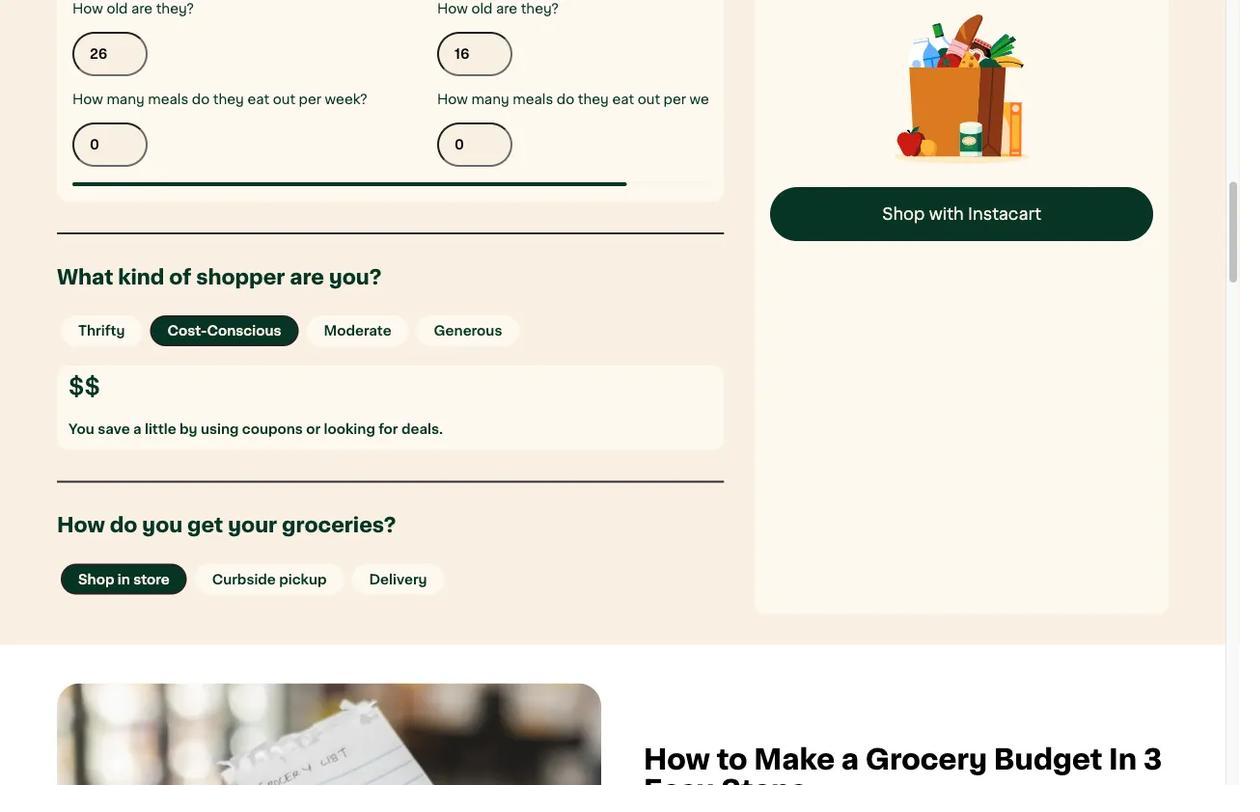 Task type: locate. For each thing, give the bounding box(es) containing it.
for
[[379, 423, 398, 436]]

0 horizontal spatial week?
[[325, 93, 367, 107]]

1 how many meals do they eat out per week? from the left
[[72, 93, 367, 107]]

2 how old are they? from the left
[[437, 2, 559, 16]]

1 week? from the left
[[325, 93, 367, 107]]

a left 'little'
[[133, 423, 141, 436]]

0 horizontal spatial eat
[[247, 93, 269, 107]]

or
[[306, 423, 321, 436]]

2 per from the left
[[664, 93, 686, 107]]

1 horizontal spatial many
[[471, 93, 509, 107]]

per
[[299, 93, 321, 107], [664, 93, 686, 107]]

1 horizontal spatial per
[[664, 93, 686, 107]]

old
[[107, 2, 128, 16], [471, 2, 493, 16]]

2 week? from the left
[[690, 93, 732, 107]]

0 horizontal spatial per
[[299, 93, 321, 107]]

how
[[72, 2, 103, 16], [437, 2, 468, 16], [72, 93, 103, 107], [437, 93, 468, 107], [57, 516, 105, 536], [644, 747, 710, 775]]

1 horizontal spatial they?
[[521, 2, 559, 16]]

1 many from the left
[[107, 93, 144, 107]]

0 horizontal spatial meals
[[148, 93, 188, 107]]

your
[[228, 516, 277, 536]]

coupons
[[242, 423, 303, 436]]

shop in store
[[78, 573, 170, 587]]

2 many from the left
[[471, 93, 509, 107]]

0 horizontal spatial they?
[[156, 2, 194, 16]]

do
[[192, 93, 210, 107], [557, 93, 574, 107], [110, 516, 137, 536]]

you?
[[329, 267, 382, 288]]

moderate button
[[306, 316, 409, 347]]

steps
[[721, 778, 807, 786]]

shop left with at the top right of page
[[882, 207, 925, 223]]

0 horizontal spatial they
[[213, 93, 244, 107]]

1 horizontal spatial meals
[[513, 93, 553, 107]]

2 horizontal spatial do
[[557, 93, 574, 107]]

1 horizontal spatial they
[[578, 93, 609, 107]]

a right make
[[841, 747, 859, 775]]

shop for shop with instacart
[[882, 207, 925, 223]]

1 horizontal spatial how many meals do they eat out per week?
[[437, 93, 732, 107]]

1 horizontal spatial eat
[[612, 93, 634, 107]]

1 horizontal spatial are
[[290, 267, 324, 288]]

they
[[213, 93, 244, 107], [578, 93, 609, 107]]

out
[[273, 93, 295, 107], [638, 93, 660, 107]]

how many meals do they eat out per week?
[[72, 93, 367, 107], [437, 93, 732, 107]]

1 horizontal spatial out
[[638, 93, 660, 107]]

how old are they?
[[72, 2, 194, 16], [437, 2, 559, 16]]

1 per from the left
[[299, 93, 321, 107]]

by
[[180, 423, 197, 436]]

eat
[[247, 93, 269, 107], [612, 93, 634, 107]]

2 horizontal spatial are
[[496, 2, 517, 16]]

1 horizontal spatial old
[[471, 2, 493, 16]]

groceries?
[[282, 516, 396, 536]]

0 vertical spatial shop
[[882, 207, 925, 223]]

1 out from the left
[[273, 93, 295, 107]]

0 horizontal spatial are
[[131, 2, 153, 16]]

in
[[118, 573, 130, 587]]

easy
[[644, 778, 715, 786]]

shop inside button
[[78, 573, 114, 587]]

are
[[131, 2, 153, 16], [496, 2, 517, 16], [290, 267, 324, 288]]

shop with instacart link
[[770, 188, 1153, 242]]

little
[[145, 423, 176, 436]]

grocery
[[865, 747, 987, 775]]

what kind of shopper are you?
[[57, 267, 382, 288]]

None number field
[[72, 32, 148, 77], [437, 32, 512, 77], [72, 123, 148, 167], [437, 123, 512, 167], [72, 32, 148, 77], [437, 32, 512, 77], [72, 123, 148, 167], [437, 123, 512, 167]]

0 horizontal spatial a
[[133, 423, 141, 436]]

shop left in
[[78, 573, 114, 587]]

2 meals from the left
[[513, 93, 553, 107]]

a
[[133, 423, 141, 436], [841, 747, 859, 775]]

week?
[[325, 93, 367, 107], [690, 93, 732, 107]]

using
[[201, 423, 239, 436]]

1 vertical spatial shop
[[78, 573, 114, 587]]

1 horizontal spatial week?
[[690, 93, 732, 107]]

looking
[[324, 423, 375, 436]]

of
[[169, 267, 191, 288]]

shopping bag image
[[894, 15, 1029, 165]]

2 old from the left
[[471, 2, 493, 16]]

0 horizontal spatial out
[[273, 93, 295, 107]]

0 horizontal spatial how old are they?
[[72, 2, 194, 16]]

how inside how to make a grocery budget in 3 easy steps
[[644, 747, 710, 775]]

many
[[107, 93, 144, 107], [471, 93, 509, 107]]

0 horizontal spatial many
[[107, 93, 144, 107]]

cost-
[[167, 325, 207, 338]]

1 horizontal spatial a
[[841, 747, 859, 775]]

2 they? from the left
[[521, 2, 559, 16]]

1 horizontal spatial how old are they?
[[437, 2, 559, 16]]

shop
[[882, 207, 925, 223], [78, 573, 114, 587]]

1 vertical spatial a
[[841, 747, 859, 775]]

0 horizontal spatial how many meals do they eat out per week?
[[72, 93, 367, 107]]

curbside
[[212, 573, 276, 587]]

thrifty button
[[61, 316, 142, 347]]

they?
[[156, 2, 194, 16], [521, 2, 559, 16]]

0 horizontal spatial shop
[[78, 573, 114, 587]]

1 horizontal spatial shop
[[882, 207, 925, 223]]

curbside pickup
[[212, 573, 327, 587]]

with
[[929, 207, 964, 223]]

curbside pickup button
[[195, 565, 344, 595]]

moderate
[[324, 325, 391, 338]]

how do you get your groceries?
[[57, 516, 396, 536]]

meals
[[148, 93, 188, 107], [513, 93, 553, 107]]

0 horizontal spatial old
[[107, 2, 128, 16]]

you
[[142, 516, 183, 536]]



Task type: describe. For each thing, give the bounding box(es) containing it.
2 eat from the left
[[612, 93, 634, 107]]

cost-conscious button
[[150, 316, 299, 347]]

2 how many meals do they eat out per week? from the left
[[437, 93, 732, 107]]

2 out from the left
[[638, 93, 660, 107]]

you
[[69, 423, 94, 436]]

a inside how to make a grocery budget in 3 easy steps
[[841, 747, 859, 775]]

what
[[57, 267, 113, 288]]

1 how old are they? from the left
[[72, 2, 194, 16]]

1 old from the left
[[107, 2, 128, 16]]

deals.
[[401, 423, 443, 436]]

1 they from the left
[[213, 93, 244, 107]]

generous button
[[417, 316, 520, 347]]

delivery
[[369, 573, 427, 587]]

get
[[187, 516, 223, 536]]

pickup
[[279, 573, 327, 587]]

instacart
[[968, 207, 1041, 223]]

0 horizontal spatial do
[[110, 516, 137, 536]]

0 vertical spatial a
[[133, 423, 141, 436]]

$$
[[69, 375, 100, 399]]

how to make a grocery budget in 3 easy steps
[[644, 747, 1162, 786]]

save
[[98, 423, 130, 436]]

to
[[717, 747, 748, 775]]

1 they? from the left
[[156, 2, 194, 16]]

in
[[1109, 747, 1137, 775]]

cost-conscious
[[167, 325, 281, 338]]

1 eat from the left
[[247, 93, 269, 107]]

you save a little by using coupons or looking for deals.
[[69, 423, 443, 436]]

delivery button
[[352, 565, 445, 595]]

generous
[[434, 325, 502, 338]]

1 meals from the left
[[148, 93, 188, 107]]

kind
[[118, 267, 164, 288]]

1 horizontal spatial do
[[192, 93, 210, 107]]

shop with instacart
[[882, 207, 1041, 223]]

shopper
[[196, 267, 285, 288]]

shop for shop in store
[[78, 573, 114, 587]]

store
[[133, 573, 170, 587]]

thrifty
[[78, 325, 125, 338]]

budget
[[994, 747, 1103, 775]]

make
[[754, 747, 835, 775]]

shop in store button
[[61, 565, 187, 595]]

2 they from the left
[[578, 93, 609, 107]]

3
[[1144, 747, 1162, 775]]

conscious
[[207, 325, 281, 338]]



Task type: vqa. For each thing, say whether or not it's contained in the screenshot.
Shop related to Shop with Instacart
yes



